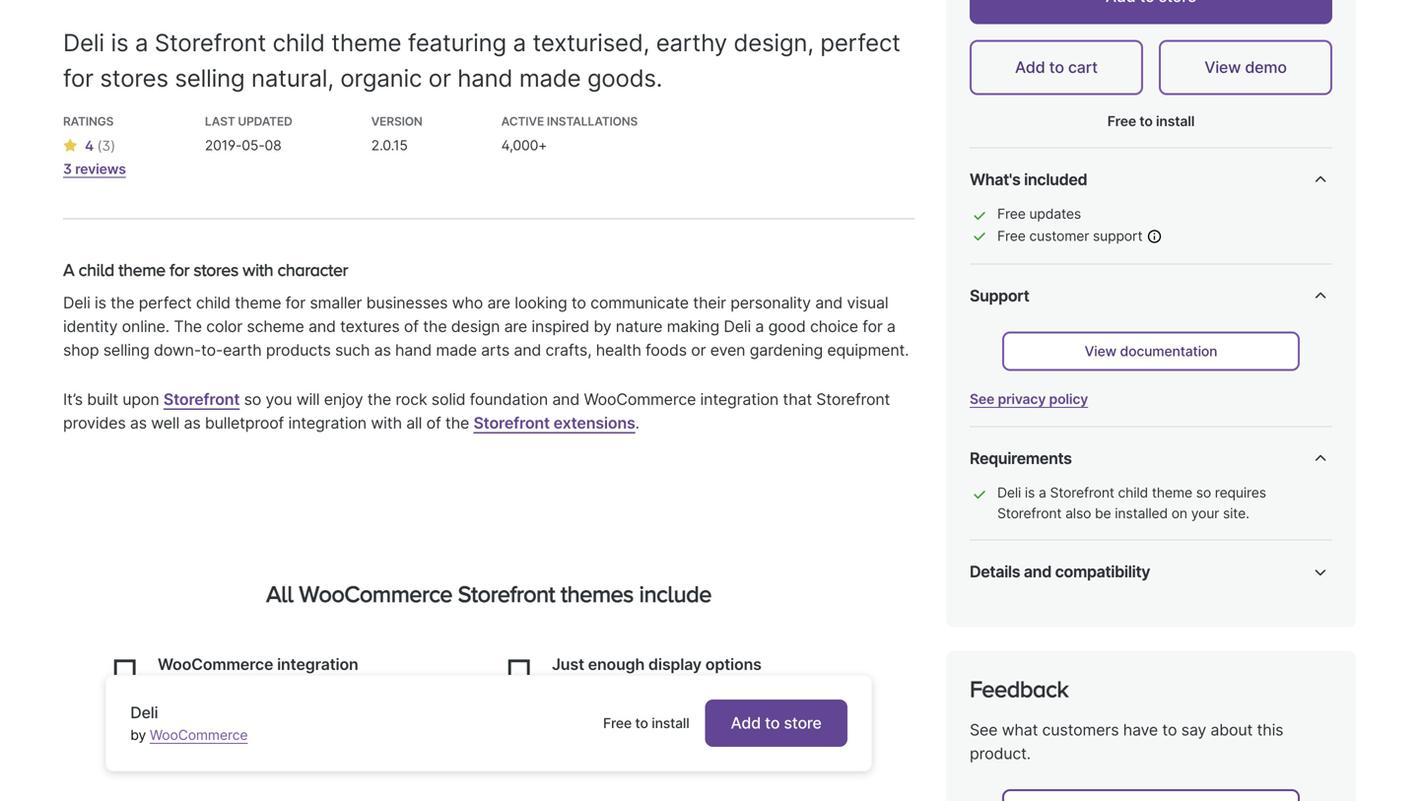Task type: describe. For each thing, give the bounding box(es) containing it.
textures
[[340, 317, 400, 336]]

reviews
[[75, 161, 126, 178]]

add to cart
[[1016, 58, 1098, 77]]

2 vertical spatial your
[[690, 703, 723, 722]]

featuring
[[408, 28, 507, 57]]

character
[[278, 260, 348, 280]]

add for add to store
[[731, 714, 761, 733]]

on
[[1172, 505, 1188, 522]]

version history
[[1196, 649, 1295, 666]]

real-
[[800, 703, 834, 722]]

that
[[783, 390, 812, 409]]

this
[[1257, 720, 1284, 740]]

what's
[[970, 170, 1021, 189]]

0 horizontal spatial as
[[130, 414, 147, 433]]

as inside "deli is the perfect child theme for smaller businesses who are looking to communicate their personality and visual identity online. the color scheme and textures of the design are inspired by nature making deli a good choice for a shop selling down-to-earth products such as hand made arts and crafts, health foods or even gardening equipment."
[[374, 341, 391, 360]]

chevron up image for requirements
[[1309, 447, 1333, 471]]

equipment.
[[828, 341, 909, 360]]

version for version
[[970, 613, 1020, 630]]

customers
[[1043, 720, 1119, 740]]

policy
[[1050, 391, 1089, 408]]

store inside "just enough display options change the look and feel of your store in a few clicks and see your tweaks in real- time."
[[794, 679, 831, 698]]

see privacy policy
[[970, 391, 1089, 408]]

countries
[[970, 740, 1034, 757]]

deli for deli is a storefront child theme so requires storefront also be installed on your site.
[[998, 485, 1022, 501]]

1 vertical spatial 05-
[[1145, 649, 1168, 666]]

woocommerce integration bulletproof integration with woocommerce core and several woocommerce extensions.
[[158, 655, 472, 746]]

just
[[552, 655, 585, 675]]

arts
[[481, 341, 510, 360]]

provides
[[63, 414, 126, 433]]

so you will enjoy the rock solid foundation and woocommerce integration that storefront provides as well as bulletproof integration with all of the
[[63, 390, 890, 433]]

to inside "deli is the perfect child theme for smaller businesses who are looking to communicate their personality and visual identity online. the color scheme and textures of the design are inspired by nature making deli a good choice for a shop selling down-to-earth products such as hand made arts and crafts, health foods or even gardening equipment."
[[572, 294, 586, 313]]

enough
[[588, 655, 645, 675]]

theme for texturised,
[[331, 28, 402, 57]]

what
[[1002, 720, 1038, 740]]

integration up several
[[242, 679, 320, 698]]

visual
[[847, 294, 889, 313]]

4
[[85, 138, 94, 154]]

your inside deli is a storefront child theme so requires storefront also be installed on your site.
[[1192, 505, 1220, 522]]

chevron up image for details and compatibility
[[1309, 561, 1333, 584]]

woocommerce link
[[150, 727, 248, 744]]

1 vertical spatial 2.0.15
[[1108, 613, 1145, 630]]

storefront up well
[[164, 390, 240, 409]]

version history link
[[1196, 649, 1295, 666]]

a child theme for stores with character
[[63, 260, 348, 280]]

last update
[[970, 649, 1047, 666]]

looking
[[515, 294, 567, 313]]

)
[[110, 138, 115, 154]]

storefront extensions .
[[474, 414, 640, 433]]

down-
[[154, 341, 201, 360]]

cart
[[1069, 58, 1098, 77]]

earth
[[223, 341, 262, 360]]

so inside so you will enjoy the rock solid foundation and woocommerce integration that storefront provides as well as bulletproof integration with all of the
[[244, 390, 261, 409]]

the down the solid
[[446, 414, 469, 433]]

well
[[151, 414, 180, 433]]

organic
[[340, 64, 422, 93]]

details and compatibility
[[970, 563, 1151, 582]]

1 vertical spatial install
[[652, 715, 690, 732]]

1 vertical spatial stores
[[194, 260, 239, 280]]

be
[[1095, 505, 1112, 522]]

updates
[[1030, 206, 1082, 222]]

tweaks
[[727, 703, 779, 722]]

(
[[97, 138, 102, 154]]

foundation
[[470, 390, 548, 409]]

is for deli is a storefront child theme so requires storefront also be installed on your site.
[[1025, 485, 1035, 501]]

demo
[[1246, 58, 1287, 77]]

gardening
[[750, 341, 823, 360]]

version for version 2.0.15
[[371, 114, 423, 129]]

options
[[706, 655, 762, 675]]

4,000+
[[501, 137, 547, 154]]

of inside "deli is the perfect child theme for smaller businesses who are looking to communicate their personality and visual identity online. the color scheme and textures of the design are inspired by nature making deli a good choice for a shop selling down-to-earth products such as hand made arts and crafts, health foods or even gardening equipment."
[[404, 317, 419, 336]]

documentation
[[1121, 343, 1218, 360]]

1 horizontal spatial install
[[1156, 113, 1195, 130]]

all woocommerce storefront themes include
[[266, 581, 712, 607]]

see privacy policy link
[[970, 391, 1089, 408]]

say
[[1182, 720, 1207, 740]]

.
[[636, 414, 640, 433]]

making
[[667, 317, 720, 336]]

all
[[406, 414, 422, 433]]

themes
[[561, 581, 634, 607]]

smaller
[[310, 294, 362, 313]]

free down add to cart link
[[1108, 113, 1137, 130]]

included
[[1024, 170, 1088, 189]]

products
[[266, 341, 331, 360]]

and up choice
[[816, 294, 843, 313]]

and down 'look' at the bottom
[[628, 703, 656, 722]]

extra information image
[[1147, 229, 1163, 244]]

texturised,
[[533, 28, 650, 57]]

2019-05-08
[[1108, 649, 1185, 666]]

1 vertical spatial 2019-
[[1108, 649, 1145, 666]]

rock
[[396, 390, 427, 409]]

see what customers have to say about this product.
[[970, 720, 1284, 763]]

with for theme
[[243, 260, 273, 280]]

privacy
[[998, 391, 1046, 408]]

1 vertical spatial free to install
[[603, 715, 690, 732]]

free down what's at top right
[[998, 206, 1026, 222]]

woocommerce inside deli by woocommerce
[[150, 727, 248, 744]]

deli by woocommerce
[[130, 703, 248, 744]]

look
[[641, 679, 672, 698]]

last for last update
[[970, 649, 998, 666]]

add to store link
[[705, 700, 848, 747]]

1 horizontal spatial free to install
[[1108, 113, 1195, 130]]

chevron up image for what's included
[[1309, 168, 1333, 192]]

child for so
[[1119, 485, 1149, 501]]

hand inside "deli is the perfect child theme for smaller businesses who are looking to communicate their personality and visual identity online. the color scheme and textures of the design are inspired by nature making deli a good choice for a shop selling down-to-earth products such as hand made arts and crafts, health foods or even gardening equipment."
[[395, 341, 432, 360]]

view demo button
[[1159, 40, 1333, 95]]

design
[[451, 317, 500, 336]]

change
[[552, 679, 609, 698]]

by inside deli by woocommerce
[[130, 727, 146, 744]]

requires
[[1215, 485, 1267, 501]]

deli is the perfect child theme for smaller businesses who are looking to communicate their personality and visual identity online. the color scheme and textures of the design are inspired by nature making deli a good choice for a shop selling down-to-earth products such as hand made arts and crafts, health foods or even gardening equipment.
[[63, 294, 909, 360]]

category
[[970, 685, 1031, 701]]

1 vertical spatial store
[[784, 714, 822, 733]]

product.
[[970, 744, 1031, 763]]

selling inside "deli is the perfect child theme for smaller businesses who are looking to communicate their personality and visual identity online. the color scheme and textures of the design are inspired by nature making deli a good choice for a shop selling down-to-earth products such as hand made arts and crafts, health foods or even gardening equipment."
[[103, 341, 150, 360]]

the
[[174, 317, 202, 336]]

0 vertical spatial are
[[487, 294, 511, 313]]

of inside so you will enjoy the rock solid foundation and woocommerce integration that storefront provides as well as bulletproof integration with all of the
[[427, 414, 441, 433]]

integration down enjoy
[[288, 414, 367, 433]]

for up "equipment."
[[863, 317, 883, 336]]

hand inside deli is a storefront child theme featuring a texturised, earthy design, perfect for stores selling natural, organic or hand made goods.
[[458, 64, 513, 93]]

support
[[970, 287, 1030, 306]]

theme for businesses
[[235, 294, 281, 313]]

to-
[[201, 341, 223, 360]]

see for see privacy policy
[[970, 391, 995, 408]]

free customer support
[[998, 228, 1143, 245]]

all
[[266, 581, 293, 607]]

time.
[[552, 726, 588, 746]]

theme right a child
[[118, 260, 165, 280]]

last updated 2019-05-08
[[205, 114, 292, 154]]

chevron up image for support
[[1309, 285, 1333, 308]]

woocommerce inside so you will enjoy the rock solid foundation and woocommerce integration that storefront provides as well as bulletproof integration with all of the
[[584, 390, 696, 409]]

have
[[1124, 720, 1159, 740]]

scheme
[[247, 317, 304, 336]]

and down display
[[676, 679, 703, 698]]

for up 'the'
[[170, 260, 189, 280]]

integration down all
[[277, 655, 359, 675]]

storefront left themes
[[458, 581, 555, 607]]



Task type: vqa. For each thing, say whether or not it's contained in the screenshot.


Task type: locate. For each thing, give the bounding box(es) containing it.
2 chevron up image from the top
[[1309, 561, 1333, 584]]

a child
[[63, 260, 114, 280]]

last inside last updated 2019-05-08
[[205, 114, 235, 129]]

0 vertical spatial so
[[244, 390, 261, 409]]

or down making at the top
[[691, 341, 706, 360]]

so
[[244, 390, 261, 409], [1197, 485, 1212, 501]]

feedback
[[970, 676, 1069, 702]]

theme
[[331, 28, 402, 57], [118, 260, 165, 280], [235, 294, 281, 313], [1152, 485, 1193, 501]]

the left rock
[[367, 390, 391, 409]]

05- up have
[[1145, 649, 1168, 666]]

0 vertical spatial 08
[[265, 137, 282, 154]]

add left cart
[[1016, 58, 1046, 77]]

1 horizontal spatial 2.0.15
[[1108, 613, 1145, 630]]

so inside deli is a storefront child theme so requires storefront also be installed on your site.
[[1197, 485, 1212, 501]]

integration down even
[[701, 390, 779, 409]]

free right time.
[[603, 715, 632, 732]]

store up real-
[[794, 679, 831, 698]]

1 vertical spatial child
[[196, 294, 231, 313]]

so up bulletproof
[[244, 390, 261, 409]]

install down 'view demo' button
[[1156, 113, 1195, 130]]

is for deli is a storefront child theme featuring a texturised, earthy design, perfect for stores selling natural, organic or hand made goods.
[[111, 28, 129, 57]]

view inside button
[[1205, 58, 1242, 77]]

0 horizontal spatial by
[[130, 727, 146, 744]]

deli up even
[[724, 317, 751, 336]]

and inside woocommerce integration bulletproof integration with woocommerce core and several woocommerce extensions.
[[194, 703, 222, 722]]

foods
[[646, 341, 687, 360]]

see inside see what customers have to say about this product.
[[970, 720, 998, 740]]

1 vertical spatial see
[[970, 720, 998, 740]]

1 horizontal spatial of
[[427, 414, 441, 433]]

1 horizontal spatial 3
[[102, 138, 110, 154]]

hand down businesses
[[395, 341, 432, 360]]

view up policy
[[1085, 343, 1117, 360]]

1 chevron up image from the top
[[1309, 168, 1333, 192]]

site.
[[1223, 505, 1250, 522]]

theme up 'scheme'
[[235, 294, 281, 313]]

the up "online."
[[111, 294, 134, 313]]

chevron up image
[[1309, 285, 1333, 308], [1309, 561, 1333, 584]]

0 horizontal spatial 3
[[63, 161, 72, 178]]

the inside "just enough display options change the look and feel of your store in a few clicks and see your tweaks in real- time."
[[613, 679, 637, 698]]

1 horizontal spatial perfect
[[821, 28, 901, 57]]

1 vertical spatial made
[[436, 341, 477, 360]]

0 horizontal spatial last
[[205, 114, 235, 129]]

by
[[594, 317, 612, 336], [130, 727, 146, 744]]

2 horizontal spatial child
[[1119, 485, 1149, 501]]

0 vertical spatial or
[[429, 64, 451, 93]]

see up "countries"
[[970, 720, 998, 740]]

0 vertical spatial made
[[519, 64, 581, 93]]

deli for deli is the perfect child theme for smaller businesses who are looking to communicate their personality and visual identity online. the color scheme and textures of the design are inspired by nature making deli a good choice for a shop selling down-to-earth products such as hand made arts and crafts, health foods or even gardening equipment.
[[63, 294, 90, 313]]

0 vertical spatial stores
[[100, 64, 168, 93]]

1 horizontal spatial hand
[[458, 64, 513, 93]]

is up the ratings in the top of the page
[[111, 28, 129, 57]]

identity
[[63, 317, 118, 336]]

2.0.15 up the 2019-05-08
[[1108, 613, 1145, 630]]

0 vertical spatial 2019-
[[205, 137, 242, 154]]

1 vertical spatial add
[[731, 714, 761, 733]]

2 chevron up image from the top
[[1309, 447, 1333, 471]]

version down organic
[[371, 114, 423, 129]]

storefront inside so you will enjoy the rock solid foundation and woocommerce integration that storefront provides as well as bulletproof integration with all of the
[[817, 390, 890, 409]]

2019- up have
[[1108, 649, 1145, 666]]

extensions.
[[158, 726, 241, 746]]

of down businesses
[[404, 317, 419, 336]]

for up the ratings in the top of the page
[[63, 64, 93, 93]]

1 vertical spatial by
[[130, 727, 146, 744]]

0 vertical spatial chevron up image
[[1309, 285, 1333, 308]]

and
[[816, 294, 843, 313], [309, 317, 336, 336], [514, 341, 541, 360], [552, 390, 580, 409], [1024, 563, 1052, 582], [676, 679, 703, 698], [194, 703, 222, 722], [628, 703, 656, 722]]

made inside "deli is the perfect child theme for smaller businesses who are looking to communicate their personality and visual identity online. the color scheme and textures of the design are inspired by nature making deli a good choice for a shop selling down-to-earth products such as hand made arts and crafts, health foods or even gardening equipment."
[[436, 341, 477, 360]]

0 horizontal spatial your
[[690, 703, 723, 722]]

see for see what customers have to say about this product.
[[970, 720, 998, 740]]

with inside woocommerce integration bulletproof integration with woocommerce core and several woocommerce extensions.
[[324, 679, 355, 698]]

version for version history
[[1196, 649, 1246, 666]]

05-
[[242, 137, 265, 154], [1145, 649, 1168, 666]]

is up the identity
[[95, 294, 106, 313]]

and up storefront extensions .
[[552, 390, 580, 409]]

child inside deli is a storefront child theme featuring a texturised, earthy design, perfect for stores selling natural, organic or hand made goods.
[[273, 28, 325, 57]]

built
[[87, 390, 118, 409]]

1 vertical spatial is
[[95, 294, 106, 313]]

theme inside deli is a storefront child theme featuring a texturised, earthy design, perfect for stores selling natural, organic or hand made goods.
[[331, 28, 402, 57]]

selling inside deli is a storefront child theme featuring a texturised, earthy design, perfect for stores selling natural, organic or hand made goods.
[[175, 64, 245, 93]]

1 vertical spatial version
[[970, 613, 1020, 630]]

deli up the ratings in the top of the page
[[63, 28, 104, 57]]

view left demo
[[1205, 58, 1242, 77]]

as down textures
[[374, 341, 391, 360]]

0 horizontal spatial 08
[[265, 137, 282, 154]]

active installations 4,000+
[[501, 114, 638, 154]]

storefront down foundation
[[474, 414, 550, 433]]

view for view demo
[[1205, 58, 1242, 77]]

deli down requirements on the bottom
[[998, 485, 1022, 501]]

design,
[[734, 28, 814, 57]]

of inside "just enough display options change the look and feel of your store in a few clicks and see your tweaks in real- time."
[[739, 679, 753, 698]]

store right tweaks
[[784, 714, 822, 733]]

child inside deli is a storefront child theme so requires storefront also be installed on your site.
[[1119, 485, 1149, 501]]

good
[[769, 317, 806, 336]]

by inside "deli is the perfect child theme for smaller businesses who are looking to communicate their personality and visual identity online. the color scheme and textures of the design are inspired by nature making deli a good choice for a shop selling down-to-earth products such as hand made arts and crafts, health foods or even gardening equipment."
[[594, 317, 612, 336]]

and inside so you will enjoy the rock solid foundation and woocommerce integration that storefront provides as well as bulletproof integration with all of the
[[552, 390, 580, 409]]

it's
[[63, 390, 83, 409]]

0 vertical spatial of
[[404, 317, 419, 336]]

0 vertical spatial in
[[836, 679, 848, 698]]

2.0.15 inside 'version 2.0.15'
[[371, 137, 408, 154]]

0 vertical spatial view
[[1205, 58, 1242, 77]]

requirements
[[970, 449, 1072, 468]]

1 vertical spatial are
[[504, 317, 528, 336]]

install
[[1156, 113, 1195, 130], [652, 715, 690, 732]]

or inside deli is a storefront child theme featuring a texturised, earthy design, perfect for stores selling natural, organic or hand made goods.
[[429, 64, 451, 93]]

or
[[429, 64, 451, 93], [691, 341, 706, 360]]

health
[[596, 341, 642, 360]]

display
[[649, 655, 702, 675]]

2 vertical spatial is
[[1025, 485, 1035, 501]]

1 horizontal spatial 08
[[1168, 649, 1185, 666]]

and right details
[[1024, 563, 1052, 582]]

4 ( 3 )
[[85, 138, 115, 154]]

0 horizontal spatial 2019-
[[205, 137, 242, 154]]

your down feel
[[690, 703, 723, 722]]

add down feel
[[731, 714, 761, 733]]

version left history on the right of the page
[[1196, 649, 1246, 666]]

perfect inside "deli is the perfect child theme for smaller businesses who are looking to communicate their personality and visual identity online. the color scheme and textures of the design are inspired by nature making deli a good choice for a shop selling down-to-earth products such as hand made arts and crafts, health foods or even gardening equipment."
[[139, 294, 192, 313]]

0 horizontal spatial of
[[404, 317, 419, 336]]

active
[[501, 114, 544, 129]]

will
[[296, 390, 320, 409]]

0 vertical spatial with
[[243, 260, 273, 280]]

update
[[1001, 649, 1047, 666]]

with for integration
[[324, 679, 355, 698]]

1 vertical spatial in
[[783, 703, 796, 722]]

1 horizontal spatial selling
[[175, 64, 245, 93]]

several
[[226, 703, 278, 722]]

1 horizontal spatial child
[[273, 28, 325, 57]]

stores up the ratings in the top of the page
[[100, 64, 168, 93]]

2019- down updated
[[205, 137, 242, 154]]

1 horizontal spatial as
[[184, 414, 201, 433]]

free down free updates
[[998, 228, 1026, 245]]

1 horizontal spatial 2019-
[[1108, 649, 1145, 666]]

customer
[[1030, 228, 1090, 245]]

install down 'look' at the bottom
[[652, 715, 690, 732]]

such
[[335, 341, 370, 360]]

0 horizontal spatial 2.0.15
[[371, 137, 408, 154]]

deli inside deli by woocommerce
[[130, 703, 158, 723]]

details
[[970, 563, 1021, 582]]

bulletproof
[[158, 679, 237, 698]]

1 horizontal spatial so
[[1197, 485, 1212, 501]]

deli is a storefront child theme featuring a texturised, earthy design, perfect for stores selling natural, organic or hand made goods.
[[63, 28, 901, 93]]

theme inside "deli is the perfect child theme for smaller businesses who are looking to communicate their personality and visual identity online. the color scheme and textures of the design are inspired by nature making deli a good choice for a shop selling down-to-earth products such as hand made arts and crafts, health foods or even gardening equipment."
[[235, 294, 281, 313]]

0 vertical spatial see
[[970, 391, 995, 408]]

as down upon
[[130, 414, 147, 433]]

online.
[[122, 317, 170, 336]]

theme inside deli is a storefront child theme so requires storefront also be installed on your site.
[[1152, 485, 1193, 501]]

theme for storefront
[[1152, 485, 1193, 501]]

made up active
[[519, 64, 581, 93]]

2 see from the top
[[970, 720, 998, 740]]

or inside "deli is the perfect child theme for smaller businesses who are looking to communicate their personality and visual identity online. the color scheme and textures of the design are inspired by nature making deli a good choice for a shop selling down-to-earth products such as hand made arts and crafts, health foods or even gardening equipment."
[[691, 341, 706, 360]]

perfect right design,
[[821, 28, 901, 57]]

and down smaller
[[309, 317, 336, 336]]

is inside deli is a storefront child theme featuring a texturised, earthy design, perfect for stores selling natural, organic or hand made goods.
[[111, 28, 129, 57]]

2 horizontal spatial is
[[1025, 485, 1035, 501]]

color
[[206, 317, 243, 336]]

08 inside last updated 2019-05-08
[[265, 137, 282, 154]]

version up last update
[[970, 613, 1020, 630]]

your right on
[[1192, 505, 1220, 522]]

and up woocommerce link
[[194, 703, 222, 722]]

for inside deli is a storefront child theme featuring a texturised, earthy design, perfect for stores selling natural, organic or hand made goods.
[[63, 64, 93, 93]]

feel
[[708, 679, 734, 698]]

perfect inside deli is a storefront child theme featuring a texturised, earthy design, perfect for stores selling natural, organic or hand made goods.
[[821, 28, 901, 57]]

by left woocommerce link
[[130, 727, 146, 744]]

last up category
[[970, 649, 998, 666]]

installed
[[1115, 505, 1168, 522]]

1 horizontal spatial in
[[836, 679, 848, 698]]

view for view documentation
[[1085, 343, 1117, 360]]

08 down updated
[[265, 137, 282, 154]]

perfect up "online."
[[139, 294, 192, 313]]

1 horizontal spatial version
[[970, 613, 1020, 630]]

what's included
[[970, 170, 1088, 189]]

child up natural,
[[273, 28, 325, 57]]

made inside deli is a storefront child theme featuring a texturised, earthy design, perfect for stores selling natural, organic or hand made goods.
[[519, 64, 581, 93]]

0 vertical spatial selling
[[175, 64, 245, 93]]

deli up the identity
[[63, 294, 90, 313]]

05- inside last updated 2019-05-08
[[242, 137, 265, 154]]

extensions
[[554, 414, 636, 433]]

store
[[794, 679, 831, 698], [784, 714, 822, 733]]

to inside see what customers have to say about this product.
[[1163, 720, 1177, 740]]

1 vertical spatial view
[[1085, 343, 1117, 360]]

3 left reviews on the top of page
[[63, 161, 72, 178]]

2 horizontal spatial your
[[1192, 505, 1220, 522]]

are
[[487, 294, 511, 313], [504, 317, 528, 336]]

1 vertical spatial your
[[758, 679, 790, 698]]

theme up on
[[1152, 485, 1193, 501]]

see left privacy
[[970, 391, 995, 408]]

last for last updated 2019-05-08
[[205, 114, 235, 129]]

1 vertical spatial selling
[[103, 341, 150, 360]]

0 horizontal spatial in
[[783, 703, 796, 722]]

see
[[970, 391, 995, 408], [970, 720, 998, 740]]

1 horizontal spatial your
[[758, 679, 790, 698]]

core
[[158, 703, 190, 722]]

stores inside deli is a storefront child theme featuring a texturised, earthy design, perfect for stores selling natural, organic or hand made goods.
[[100, 64, 168, 93]]

storefront down "equipment."
[[817, 390, 890, 409]]

free updates
[[998, 206, 1082, 222]]

installations
[[547, 114, 638, 129]]

is for deli is the perfect child theme for smaller businesses who are looking to communicate their personality and visual identity online. the color scheme and textures of the design are inspired by nature making deli a good choice for a shop selling down-to-earth products such as hand made arts and crafts, health foods or even gardening equipment.
[[95, 294, 106, 313]]

goods.
[[588, 64, 663, 93]]

compatibility
[[1056, 563, 1151, 582]]

1 vertical spatial 08
[[1168, 649, 1185, 666]]

made down design
[[436, 341, 477, 360]]

0 vertical spatial by
[[594, 317, 612, 336]]

include
[[639, 581, 712, 607]]

also
[[1066, 505, 1092, 522]]

ratings
[[63, 114, 114, 129]]

stores up color
[[194, 260, 239, 280]]

2.0.15 down organic
[[371, 137, 408, 154]]

are right who
[[487, 294, 511, 313]]

of up tweaks
[[739, 679, 753, 698]]

2019- inside last updated 2019-05-08
[[205, 137, 242, 154]]

nature
[[616, 317, 663, 336]]

enjoy
[[324, 390, 363, 409]]

1 vertical spatial with
[[371, 414, 402, 433]]

add for add to cart
[[1016, 58, 1046, 77]]

as down storefront link
[[184, 414, 201, 433]]

deli down bulletproof
[[130, 703, 158, 723]]

child for for
[[196, 294, 231, 313]]

child up installed
[[1119, 485, 1149, 501]]

stores
[[100, 64, 168, 93], [194, 260, 239, 280]]

0 horizontal spatial stores
[[100, 64, 168, 93]]

05- down updated
[[242, 137, 265, 154]]

0 vertical spatial is
[[111, 28, 129, 57]]

storefront left also
[[998, 505, 1062, 522]]

by up health
[[594, 317, 612, 336]]

0 vertical spatial your
[[1192, 505, 1220, 522]]

1 see from the top
[[970, 391, 995, 408]]

2 vertical spatial version
[[1196, 649, 1246, 666]]

your
[[1192, 505, 1220, 522], [758, 679, 790, 698], [690, 703, 723, 722]]

chevron up image
[[1309, 168, 1333, 192], [1309, 447, 1333, 471]]

0 vertical spatial store
[[794, 679, 831, 698]]

businesses
[[366, 294, 448, 313]]

storefront extensions link
[[474, 414, 636, 433]]

history
[[1249, 649, 1295, 666]]

storefront up also
[[1050, 485, 1115, 501]]

1 vertical spatial last
[[970, 649, 998, 666]]

the down enough
[[613, 679, 637, 698]]

2 horizontal spatial with
[[371, 414, 402, 433]]

storefront inside deli is a storefront child theme featuring a texturised, earthy design, perfect for stores selling natural, organic or hand made goods.
[[155, 28, 266, 57]]

in up add to store link
[[836, 679, 848, 698]]

for up 'scheme'
[[286, 294, 306, 313]]

is inside "deli is the perfect child theme for smaller businesses who are looking to communicate their personality and visual identity online. the color scheme and textures of the design are inspired by nature making deli a good choice for a shop selling down-to-earth products such as hand made arts and crafts, health foods or even gardening equipment."
[[95, 294, 106, 313]]

are up arts
[[504, 317, 528, 336]]

in left real-
[[783, 703, 796, 722]]

0 horizontal spatial perfect
[[139, 294, 192, 313]]

1 chevron up image from the top
[[1309, 285, 1333, 308]]

0 horizontal spatial or
[[429, 64, 451, 93]]

1 horizontal spatial with
[[324, 679, 355, 698]]

1 horizontal spatial stores
[[194, 260, 239, 280]]

deli for deli is a storefront child theme featuring a texturised, earthy design, perfect for stores selling natural, organic or hand made goods.
[[63, 28, 104, 57]]

version 2.0.15
[[371, 114, 423, 154]]

so left requires
[[1197, 485, 1212, 501]]

bulletproof
[[205, 414, 284, 433]]

0 vertical spatial perfect
[[821, 28, 901, 57]]

is down requirements on the bottom
[[1025, 485, 1035, 501]]

upon
[[123, 390, 159, 409]]

is inside deli is a storefront child theme so requires storefront also be installed on your site.
[[1025, 485, 1035, 501]]

child up color
[[196, 294, 231, 313]]

1 horizontal spatial made
[[519, 64, 581, 93]]

1 horizontal spatial by
[[594, 317, 612, 336]]

0 horizontal spatial 05-
[[242, 137, 265, 154]]

08 left version history link
[[1168, 649, 1185, 666]]

0 vertical spatial free to install
[[1108, 113, 1195, 130]]

2 vertical spatial with
[[324, 679, 355, 698]]

child for featuring
[[273, 28, 325, 57]]

0 vertical spatial 2.0.15
[[371, 137, 408, 154]]

1 vertical spatial or
[[691, 341, 706, 360]]

1 vertical spatial perfect
[[139, 294, 192, 313]]

0 horizontal spatial version
[[371, 114, 423, 129]]

free to install
[[1108, 113, 1195, 130], [603, 715, 690, 732]]

1 horizontal spatial or
[[691, 341, 706, 360]]

2 vertical spatial of
[[739, 679, 753, 698]]

of right all
[[427, 414, 441, 433]]

0 vertical spatial add
[[1016, 58, 1046, 77]]

deli inside deli is a storefront child theme so requires storefront also be installed on your site.
[[998, 485, 1022, 501]]

a inside "just enough display options change the look and feel of your store in a few clicks and see your tweaks in real- time."
[[852, 679, 861, 698]]

to
[[1050, 58, 1065, 77], [1140, 113, 1153, 130], [572, 294, 586, 313], [765, 714, 780, 733], [635, 715, 648, 732], [1163, 720, 1177, 740]]

you
[[266, 390, 292, 409]]

selling up last updated 2019-05-08
[[175, 64, 245, 93]]

in
[[836, 679, 848, 698], [783, 703, 796, 722]]

theme up organic
[[331, 28, 402, 57]]

3 right 4
[[102, 138, 110, 154]]

3
[[102, 138, 110, 154], [63, 161, 72, 178]]

0 horizontal spatial selling
[[103, 341, 150, 360]]

with inside so you will enjoy the rock solid foundation and woocommerce integration that storefront provides as well as bulletproof integration with all of the
[[371, 414, 402, 433]]

communicate
[[591, 294, 689, 313]]

1 horizontal spatial add
[[1016, 58, 1046, 77]]

1 horizontal spatial is
[[111, 28, 129, 57]]

view documentation link
[[1003, 332, 1300, 371]]

0 horizontal spatial add
[[731, 714, 761, 733]]

1 vertical spatial chevron up image
[[1309, 447, 1333, 471]]

storefront up natural,
[[155, 28, 266, 57]]

0 horizontal spatial free to install
[[603, 715, 690, 732]]

hand down featuring
[[458, 64, 513, 93]]

deli is a storefront child theme so requires storefront also be installed on your site.
[[998, 485, 1267, 522]]

the
[[111, 294, 134, 313], [423, 317, 447, 336], [367, 390, 391, 409], [446, 414, 469, 433], [613, 679, 637, 698]]

or down featuring
[[429, 64, 451, 93]]

child inside "deli is the perfect child theme for smaller businesses who are looking to communicate their personality and visual identity online. the color scheme and textures of the design are inspired by nature making deli a good choice for a shop selling down-to-earth products such as hand made arts and crafts, health foods or even gardening equipment."
[[196, 294, 231, 313]]

1 horizontal spatial last
[[970, 649, 998, 666]]

your up tweaks
[[758, 679, 790, 698]]

deli inside deli is a storefront child theme featuring a texturised, earthy design, perfect for stores selling natural, organic or hand made goods.
[[63, 28, 104, 57]]

clicks
[[583, 703, 624, 722]]

2 horizontal spatial as
[[374, 341, 391, 360]]

a inside deli is a storefront child theme so requires storefront also be installed on your site.
[[1039, 485, 1047, 501]]

choice
[[810, 317, 859, 336]]

1 vertical spatial hand
[[395, 341, 432, 360]]

3 reviews
[[63, 161, 126, 178]]

with
[[243, 260, 273, 280], [371, 414, 402, 433], [324, 679, 355, 698]]

and right arts
[[514, 341, 541, 360]]

last left updated
[[205, 114, 235, 129]]

the down businesses
[[423, 317, 447, 336]]

is
[[111, 28, 129, 57], [95, 294, 106, 313], [1025, 485, 1035, 501]]

inspired
[[532, 317, 590, 336]]

0 horizontal spatial view
[[1085, 343, 1117, 360]]

0 vertical spatial hand
[[458, 64, 513, 93]]



